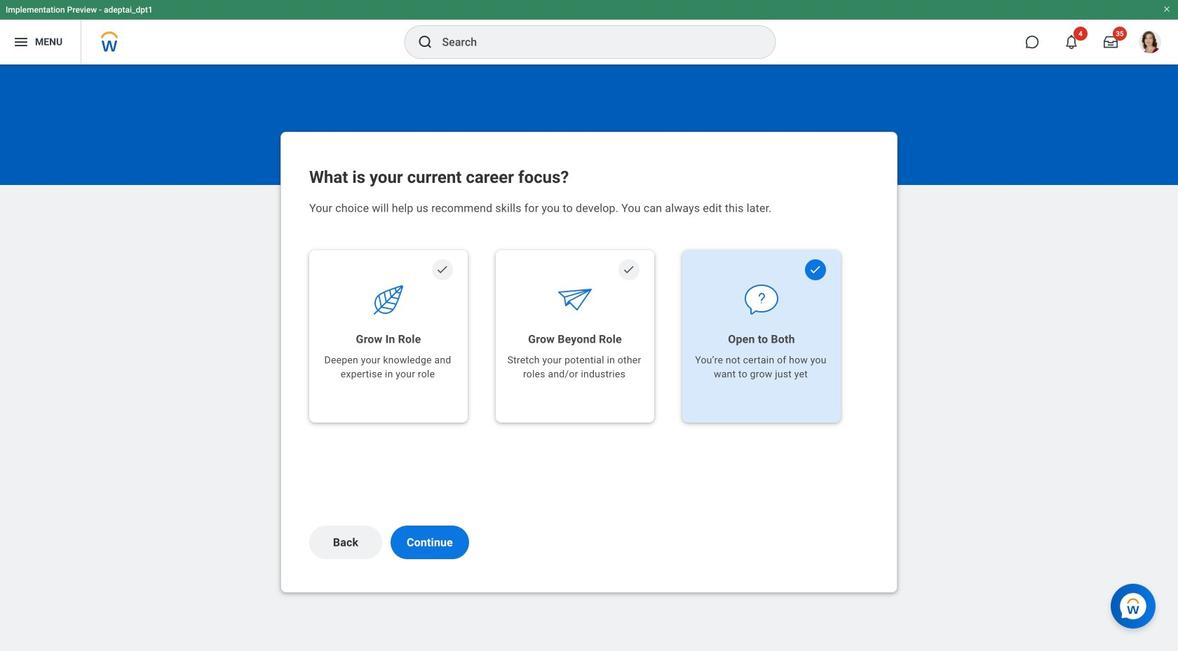 Task type: describe. For each thing, give the bounding box(es) containing it.
close environment banner image
[[1163, 5, 1172, 13]]

Search Workday  search field
[[442, 27, 747, 58]]

justify image
[[13, 34, 29, 51]]

2 check image from the left
[[623, 264, 636, 277]]

check image
[[809, 264, 823, 277]]

1 check image from the left
[[436, 264, 449, 277]]



Task type: vqa. For each thing, say whether or not it's contained in the screenshot.
Profile Logan McNeil "image"
yes



Task type: locate. For each thing, give the bounding box(es) containing it.
notifications large image
[[1065, 35, 1079, 49]]

banner
[[0, 0, 1179, 65]]

inbox large image
[[1104, 35, 1118, 49]]

0 horizontal spatial check image
[[436, 264, 449, 277]]

check image
[[436, 264, 449, 277], [623, 264, 636, 277]]

search image
[[417, 34, 434, 51]]

1 horizontal spatial check image
[[623, 264, 636, 277]]

profile logan mcneil image
[[1139, 31, 1162, 56]]



